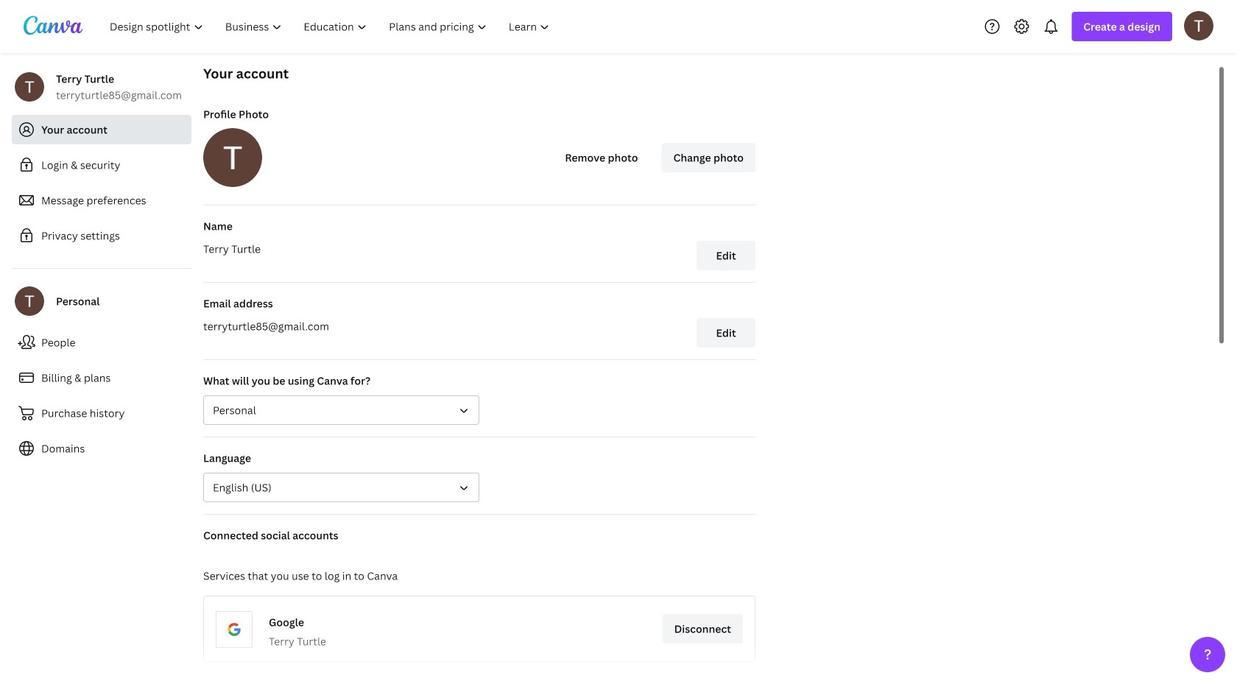 Task type: locate. For each thing, give the bounding box(es) containing it.
None button
[[203, 396, 479, 425]]

terry turtle image
[[1184, 11, 1214, 40]]

Language: English (US) button
[[203, 473, 479, 502]]

top level navigation element
[[100, 12, 562, 41]]



Task type: vqa. For each thing, say whether or not it's contained in the screenshot.
BUTTON
yes



